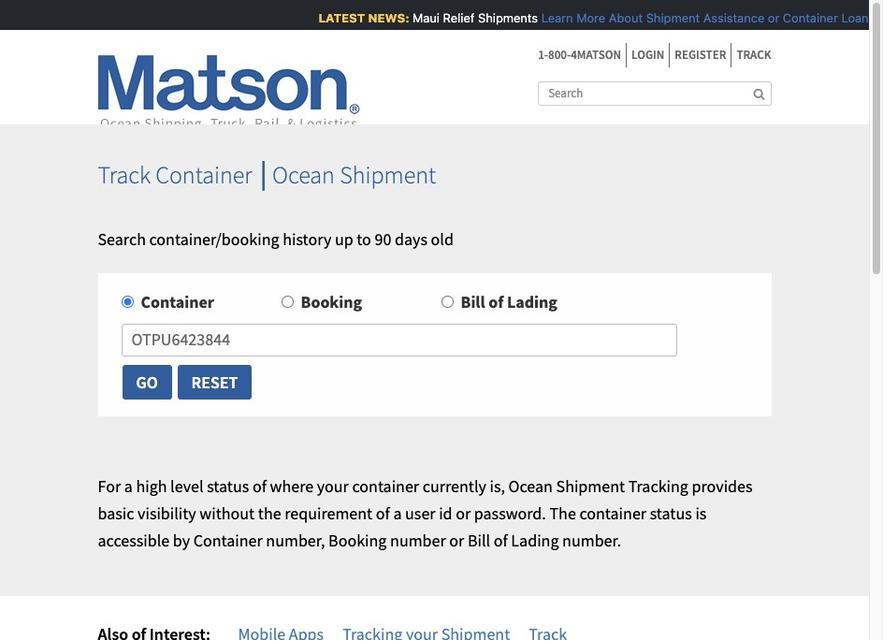 Task type: locate. For each thing, give the bounding box(es) containing it.
container inside for a high level status of where your container currently is, ocean shipment tracking provides basic visibility without the requirement of a user id or password. the container status is accessible by container number, booking number or bill of lading number.
[[193, 529, 263, 551]]

latest
[[318, 10, 364, 25]]

90
[[375, 228, 392, 250]]

None search field
[[538, 81, 772, 105]]

shipment up 90
[[340, 159, 436, 190]]

a right for
[[124, 476, 133, 497]]

a
[[124, 476, 133, 497], [394, 502, 402, 524]]

of down password. on the right of the page
[[494, 529, 508, 551]]

relief
[[442, 10, 474, 25]]

0 horizontal spatial shipment
[[340, 159, 436, 190]]

2 vertical spatial shipment
[[557, 476, 625, 497]]

track
[[737, 47, 772, 63], [98, 159, 151, 190]]

1 horizontal spatial track
[[737, 47, 772, 63]]

1 vertical spatial container
[[580, 502, 647, 524]]

learn
[[541, 10, 572, 25]]

1 vertical spatial lading
[[511, 529, 559, 551]]

bill down password. on the right of the page
[[468, 529, 491, 551]]

1 horizontal spatial shipment
[[557, 476, 625, 497]]

track up search icon
[[737, 47, 772, 63]]

0 horizontal spatial container
[[352, 476, 420, 497]]

0 horizontal spatial status
[[207, 476, 249, 497]]

lading down password. on the right of the page
[[511, 529, 559, 551]]

status up without
[[207, 476, 249, 497]]

shipment
[[645, 10, 699, 25], [340, 159, 436, 190], [557, 476, 625, 497]]

bill right bill of lading option
[[461, 292, 486, 313]]

booking right booking option
[[301, 292, 362, 313]]

lading right bill of lading option
[[507, 292, 558, 313]]

1 vertical spatial track
[[98, 159, 151, 190]]

tracking
[[629, 476, 689, 497]]

1-800-4matson link
[[538, 43, 626, 67]]

1 vertical spatial bill
[[468, 529, 491, 551]]

0 vertical spatial a
[[124, 476, 133, 497]]

about
[[608, 10, 642, 25]]

provides
[[692, 476, 753, 497]]

track up search
[[98, 159, 151, 190]]

of
[[489, 292, 504, 313], [253, 476, 267, 497], [376, 502, 390, 524], [494, 529, 508, 551]]

number,
[[266, 529, 325, 551]]

0 vertical spatial track
[[737, 47, 772, 63]]

register link
[[670, 43, 731, 67]]

shipment up login
[[645, 10, 699, 25]]

register
[[675, 47, 727, 63]]

without
[[200, 502, 255, 524]]

1 horizontal spatial a
[[394, 502, 402, 524]]

lading inside for a high level status of where your container currently is, ocean shipment tracking provides basic visibility without the requirement of a user id or password. the container status is accessible by container number, booking number or bill of lading number.
[[511, 529, 559, 551]]

container down without
[[193, 529, 263, 551]]

booking inside for a high level status of where your container currently is, ocean shipment tracking provides basic visibility without the requirement of a user id or password. the container status is accessible by container number, booking number or bill of lading number.
[[329, 529, 387, 551]]

0 vertical spatial lading
[[507, 292, 558, 313]]

Bill of Lading radio
[[441, 296, 454, 308]]

or right 'id'
[[456, 502, 471, 524]]

container
[[782, 10, 837, 25], [156, 159, 252, 190], [141, 292, 214, 313], [193, 529, 263, 551]]

container
[[352, 476, 420, 497], [580, 502, 647, 524]]

bill
[[461, 292, 486, 313], [468, 529, 491, 551]]

accessible
[[98, 529, 170, 551]]

1 horizontal spatial status
[[650, 502, 693, 524]]

0 vertical spatial status
[[207, 476, 249, 497]]

0 vertical spatial or
[[767, 10, 779, 25]]

for
[[98, 476, 121, 497]]

1 vertical spatial shipment
[[340, 159, 436, 190]]

or down 'id'
[[450, 529, 465, 551]]

1-800-4matson
[[538, 47, 622, 63]]

the
[[550, 502, 576, 524]]

0 horizontal spatial track
[[98, 159, 151, 190]]

search
[[98, 228, 146, 250]]

None button
[[121, 364, 173, 401], [177, 364, 253, 401], [121, 364, 173, 401], [177, 364, 253, 401]]

number
[[390, 529, 446, 551]]

visibility
[[138, 502, 196, 524]]

0 vertical spatial shipment
[[645, 10, 699, 25]]

a left user
[[394, 502, 402, 524]]

where
[[270, 476, 314, 497]]

status
[[207, 476, 249, 497], [650, 502, 693, 524]]

1 vertical spatial booking
[[329, 529, 387, 551]]

booking
[[301, 292, 362, 313], [329, 529, 387, 551]]

or
[[767, 10, 779, 25], [456, 502, 471, 524], [450, 529, 465, 551]]

lading
[[507, 292, 558, 313], [511, 529, 559, 551]]

for a high level status of where your container currently is, ocean shipment tracking provides basic visibility without the requirement of a user id or password. the container status is accessible by container number, booking number or bill of lading number.
[[98, 476, 753, 551]]

container right container radio
[[141, 292, 214, 313]]

container up number.
[[580, 502, 647, 524]]

is
[[696, 502, 707, 524]]

container up user
[[352, 476, 420, 497]]

1-
[[538, 47, 549, 63]]

status down tracking
[[650, 502, 693, 524]]

or right assistance in the right of the page
[[767, 10, 779, 25]]

0 vertical spatial container
[[352, 476, 420, 497]]

level
[[170, 476, 204, 497]]

4matson
[[571, 47, 622, 63]]

2 horizontal spatial shipment
[[645, 10, 699, 25]]

of up the
[[253, 476, 267, 497]]

shipment up the
[[557, 476, 625, 497]]

search container/booking history up to 90 days old
[[98, 228, 454, 250]]

your
[[317, 476, 349, 497]]

days
[[395, 228, 428, 250]]

booking down requirement
[[329, 529, 387, 551]]



Task type: vqa. For each thing, say whether or not it's contained in the screenshot.
the Transportation Services
no



Task type: describe. For each thing, give the bounding box(es) containing it.
assistance
[[703, 10, 764, 25]]

user
[[405, 502, 436, 524]]

learn more about shipment assistance or container loans > link
[[541, 10, 884, 25]]

800-
[[549, 47, 571, 63]]

up
[[335, 228, 354, 250]]

blue matson logo with ocean, shipping, truck, rail and logistics written beneath it. image
[[98, 55, 360, 132]]

search image
[[754, 88, 765, 100]]

1 horizontal spatial container
[[580, 502, 647, 524]]

0 horizontal spatial a
[[124, 476, 133, 497]]

high
[[136, 476, 167, 497]]

1 vertical spatial status
[[650, 502, 693, 524]]

history
[[283, 228, 332, 250]]

bill inside for a high level status of where your container currently is, ocean shipment tracking provides basic visibility without the requirement of a user id or password. the container status is accessible by container number, booking number or bill of lading number.
[[468, 529, 491, 551]]

id
[[439, 502, 453, 524]]

1 vertical spatial a
[[394, 502, 402, 524]]

latest news: maui relief shipments learn more about shipment assistance or container loans >
[[318, 10, 884, 25]]

Enter Container # text field
[[121, 324, 678, 357]]

container/booking
[[149, 228, 280, 250]]

container up the container/booking
[[156, 159, 252, 190]]

by
[[173, 529, 190, 551]]

container left loans
[[782, 10, 837, 25]]

basic
[[98, 502, 134, 524]]

0 vertical spatial bill
[[461, 292, 486, 313]]

login link
[[626, 43, 670, 67]]

0 vertical spatial booking
[[301, 292, 362, 313]]

currently
[[423, 476, 487, 497]]

ocean
[[509, 476, 553, 497]]

│ocean
[[257, 159, 335, 190]]

maui
[[412, 10, 439, 25]]

track container │ocean shipment
[[98, 159, 436, 190]]

old
[[431, 228, 454, 250]]

>
[[878, 10, 884, 25]]

the
[[258, 502, 281, 524]]

login
[[632, 47, 665, 63]]

track link
[[731, 43, 772, 67]]

number.
[[563, 529, 622, 551]]

more
[[576, 10, 605, 25]]

shipment inside for a high level status of where your container currently is, ocean shipment tracking provides basic visibility without the requirement of a user id or password. the container status is accessible by container number, booking number or bill of lading number.
[[557, 476, 625, 497]]

password.
[[474, 502, 547, 524]]

is,
[[490, 476, 505, 497]]

1 vertical spatial or
[[456, 502, 471, 524]]

of right bill of lading option
[[489, 292, 504, 313]]

2 vertical spatial or
[[450, 529, 465, 551]]

shipments
[[477, 10, 537, 25]]

Container radio
[[121, 296, 133, 308]]

requirement
[[285, 502, 373, 524]]

to
[[357, 228, 372, 250]]

track for track
[[737, 47, 772, 63]]

loans
[[841, 10, 874, 25]]

Search search field
[[538, 81, 772, 105]]

of left user
[[376, 502, 390, 524]]

news:
[[367, 10, 408, 25]]

bill of lading
[[461, 292, 558, 313]]

track for track container │ocean shipment
[[98, 159, 151, 190]]

Booking radio
[[281, 296, 293, 308]]



